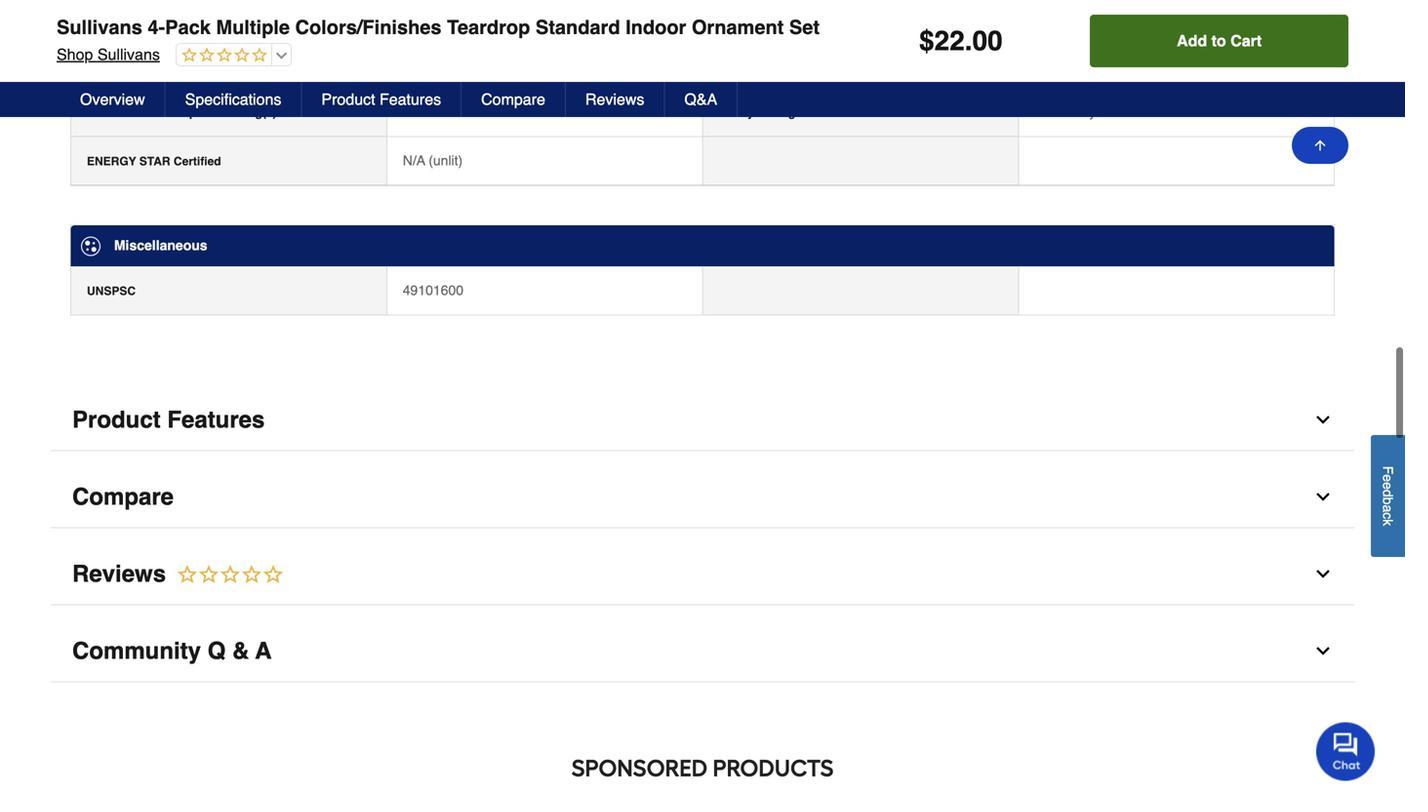 Task type: vqa. For each thing, say whether or not it's contained in the screenshot.
"Tools"
no



Task type: describe. For each thing, give the bounding box(es) containing it.
reviews for community q & a
[[72, 561, 166, 588]]

compare button for community q & a
[[51, 467, 1354, 529]]

pack
[[165, 16, 211, 39]]

sullivans 4-pack multiple colors/finishes teardrop standard indoor ornament set
[[57, 16, 820, 39]]

65
[[200, 106, 213, 119]]

energy
[[87, 154, 136, 168]]

product features for q&a
[[321, 90, 441, 108]]

miscellaneous
[[114, 237, 207, 253]]

listing
[[757, 106, 795, 119]]

specifications
[[185, 90, 281, 108]]

standard
[[536, 16, 620, 39]]

overview
[[80, 90, 145, 108]]

f e e d b a c k button
[[1371, 435, 1405, 557]]

certified
[[174, 154, 221, 168]]

safety listing
[[719, 106, 795, 119]]

f e e d b a c k
[[1380, 466, 1396, 526]]

0 vertical spatial sullivans
[[57, 16, 142, 39]]

community q & a button
[[51, 621, 1354, 683]]

4-
[[148, 16, 165, 39]]

product features for community q & a
[[72, 407, 265, 433]]

.
[[965, 25, 972, 57]]

community
[[72, 638, 201, 665]]

sponsored products
[[571, 754, 834, 783]]

49101600
[[403, 283, 464, 298]]

$
[[919, 25, 934, 57]]

teardrop
[[447, 16, 530, 39]]

multiple
[[216, 16, 290, 39]]

a
[[1380, 505, 1396, 512]]

chevron down image for product features
[[1313, 410, 1333, 430]]

1 e from the top
[[1380, 474, 1396, 482]]

d
[[1380, 490, 1396, 497]]

safety
[[1060, 104, 1096, 119]]

arrow up image
[[1313, 138, 1328, 153]]

n/a (unlit)
[[403, 153, 463, 168]]

shop sullivans
[[57, 45, 160, 63]]

(unlit)
[[429, 153, 463, 168]]

specifications button
[[166, 82, 302, 117]]

a
[[255, 638, 272, 665]]

chevron down image for community q & a
[[1313, 642, 1333, 661]]

set
[[789, 16, 820, 39]]

1 vertical spatial zero stars image
[[166, 564, 285, 588]]

ornament
[[692, 16, 784, 39]]

energy star certified
[[87, 154, 221, 168]]

cart
[[1231, 32, 1262, 50]]

no
[[403, 104, 420, 119]]

n/a
[[403, 153, 425, 168]]

certifications
[[114, 59, 201, 74]]

chat invite button image
[[1316, 722, 1376, 781]]

products
[[713, 754, 834, 783]]

k
[[1380, 519, 1396, 526]]

product for community q & a
[[72, 407, 161, 433]]



Task type: locate. For each thing, give the bounding box(es) containing it.
sullivans
[[57, 16, 142, 39], [97, 45, 160, 63]]

features for q&a
[[380, 90, 441, 108]]

indoor
[[626, 16, 686, 39]]

product features button for community q & a
[[51, 390, 1354, 451]]

0 vertical spatial chevron down image
[[1313, 410, 1333, 430]]

reviews button for q&a
[[566, 82, 665, 117]]

1 horizontal spatial compare
[[481, 90, 545, 108]]

1 vertical spatial product
[[72, 407, 161, 433]]

0 horizontal spatial features
[[167, 407, 265, 433]]

zero stars image down multiple
[[176, 47, 267, 65]]

&
[[232, 638, 249, 665]]

0 horizontal spatial compare
[[72, 484, 174, 510]]

0 horizontal spatial reviews
[[72, 561, 166, 588]]

prop
[[170, 106, 196, 119]]

ca
[[87, 106, 104, 119]]

1 horizontal spatial features
[[380, 90, 441, 108]]

reviews up "community"
[[72, 561, 166, 588]]

0 horizontal spatial product features
[[72, 407, 265, 433]]

community q & a
[[72, 638, 272, 665]]

chevron down image
[[1313, 565, 1333, 584], [1313, 642, 1333, 661]]

not
[[1035, 104, 1056, 119]]

reviews button for community q & a
[[51, 544, 1354, 606]]

f
[[1380, 466, 1396, 474]]

1 horizontal spatial product
[[321, 90, 375, 108]]

00
[[972, 25, 1003, 57]]

add to cart button
[[1090, 15, 1349, 67]]

1 vertical spatial features
[[167, 407, 265, 433]]

unspsc
[[87, 285, 136, 298]]

0 vertical spatial product
[[321, 90, 375, 108]]

add to cart
[[1177, 32, 1262, 50]]

sponsored
[[571, 754, 708, 783]]

product features button
[[302, 82, 462, 117], [51, 390, 1354, 451]]

residents:
[[107, 106, 166, 119]]

q&a button
[[665, 82, 738, 117]]

shop
[[57, 45, 93, 63]]

0 vertical spatial features
[[380, 90, 441, 108]]

2 chevron down image from the top
[[1313, 642, 1333, 661]]

zero stars image up q
[[166, 564, 285, 588]]

2 chevron down image from the top
[[1313, 488, 1333, 507]]

$ 22 . 00
[[919, 25, 1003, 57]]

q
[[208, 638, 226, 665]]

compare button
[[462, 82, 566, 117], [51, 467, 1354, 529]]

1 vertical spatial reviews
[[72, 561, 166, 588]]

compare for q&a
[[481, 90, 545, 108]]

chevron down image
[[1313, 410, 1333, 430], [1313, 488, 1333, 507]]

1 vertical spatial sullivans
[[97, 45, 160, 63]]

safety
[[719, 106, 754, 119]]

reviews button up community q & a button
[[51, 544, 1354, 606]]

1 vertical spatial reviews button
[[51, 544, 1354, 606]]

1 vertical spatial product features
[[72, 407, 265, 433]]

0 vertical spatial zero stars image
[[176, 47, 267, 65]]

chevron down image inside community q & a button
[[1313, 642, 1333, 661]]

reviews for q&a
[[585, 90, 644, 108]]

e
[[1380, 474, 1396, 482], [1380, 482, 1396, 490]]

0 vertical spatial product features
[[321, 90, 441, 108]]

q&a
[[684, 90, 717, 108]]

reviews
[[585, 90, 644, 108], [72, 561, 166, 588]]

reviews button
[[566, 82, 665, 117], [51, 544, 1354, 606]]

listed
[[1100, 104, 1132, 119]]

b
[[1380, 497, 1396, 505]]

1 vertical spatial compare
[[72, 484, 174, 510]]

1 horizontal spatial reviews
[[585, 90, 644, 108]]

reviews down standard
[[585, 90, 644, 108]]

chevron down image for compare
[[1313, 488, 1333, 507]]

southdeep products heading
[[51, 749, 1354, 788]]

colors/finishes
[[295, 16, 442, 39]]

warning(s)
[[216, 106, 277, 119]]

1 chevron down image from the top
[[1313, 410, 1333, 430]]

features
[[380, 90, 441, 108], [167, 407, 265, 433]]

compare
[[481, 90, 545, 108], [72, 484, 174, 510]]

compare for community q & a
[[72, 484, 174, 510]]

product
[[321, 90, 375, 108], [72, 407, 161, 433]]

not safety listed
[[1035, 104, 1132, 119]]

ca residents: prop 65 warning(s)
[[87, 106, 277, 119]]

to
[[1212, 32, 1226, 50]]

0 vertical spatial reviews button
[[566, 82, 665, 117]]

c
[[1380, 512, 1396, 519]]

e up d
[[1380, 474, 1396, 482]]

1 horizontal spatial product features
[[321, 90, 441, 108]]

e up b
[[1380, 482, 1396, 490]]

sullivans up shop sullivans
[[57, 16, 142, 39]]

chevron down image inside reviews button
[[1313, 565, 1333, 584]]

1 vertical spatial chevron down image
[[1313, 642, 1333, 661]]

1 vertical spatial chevron down image
[[1313, 488, 1333, 507]]

chevron down image for reviews
[[1313, 565, 1333, 584]]

overview button
[[61, 82, 166, 117]]

22
[[934, 25, 965, 57]]

product features
[[321, 90, 441, 108], [72, 407, 265, 433]]

0 horizontal spatial product
[[72, 407, 161, 433]]

0 vertical spatial reviews
[[585, 90, 644, 108]]

2 e from the top
[[1380, 482, 1396, 490]]

1 vertical spatial compare button
[[51, 467, 1354, 529]]

zero stars image
[[176, 47, 267, 65], [166, 564, 285, 588]]

compare button for q&a
[[462, 82, 566, 117]]

star
[[139, 154, 170, 168]]

0 vertical spatial compare button
[[462, 82, 566, 117]]

add
[[1177, 32, 1207, 50]]

reviews button down standard
[[566, 82, 665, 117]]

0 vertical spatial product features button
[[302, 82, 462, 117]]

features for community q & a
[[167, 407, 265, 433]]

sullivans down the 4-
[[97, 45, 160, 63]]

0 vertical spatial compare
[[481, 90, 545, 108]]

1 chevron down image from the top
[[1313, 565, 1333, 584]]

0 vertical spatial chevron down image
[[1313, 565, 1333, 584]]

1 vertical spatial product features button
[[51, 390, 1354, 451]]

product features button for q&a
[[302, 82, 462, 117]]

product for q&a
[[321, 90, 375, 108]]



